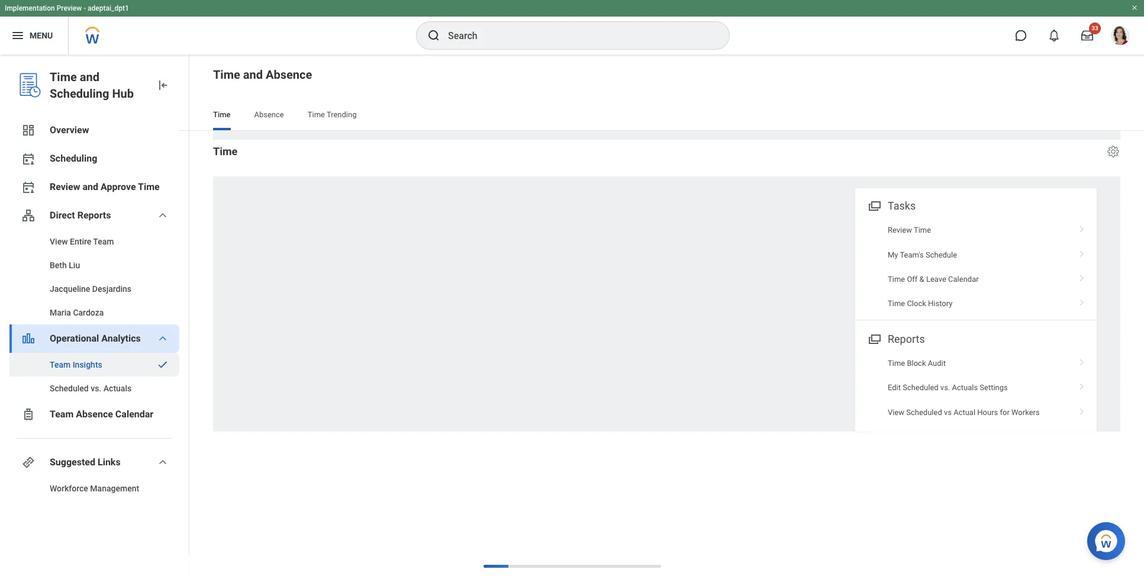 Task type: describe. For each thing, give the bounding box(es) containing it.
review for review and approve time
[[50, 181, 80, 192]]

chevron right image for time off & leave calendar
[[1075, 271, 1090, 282]]

settings
[[980, 383, 1008, 392]]

and for absence
[[243, 68, 263, 82]]

for
[[1001, 408, 1010, 417]]

chevron right image for my team's schedule
[[1075, 246, 1090, 258]]

chevron down small image for reports
[[156, 208, 170, 223]]

hub
[[112, 86, 134, 101]]

scheduling inside "time and scheduling hub"
[[50, 86, 109, 101]]

beth liu link
[[9, 253, 179, 277]]

tab list containing time
[[201, 102, 1133, 130]]

review and approve time
[[50, 181, 160, 192]]

operational analytics
[[50, 333, 141, 344]]

team insights
[[50, 360, 102, 370]]

menu
[[30, 31, 53, 40]]

0 vertical spatial absence
[[266, 68, 312, 82]]

time and absence
[[213, 68, 312, 82]]

suggested links
[[50, 457, 121, 468]]

management
[[90, 484, 139, 493]]

link image
[[21, 455, 36, 470]]

operational analytics button
[[9, 325, 179, 353]]

and for scheduling
[[80, 70, 99, 84]]

preview
[[57, 4, 82, 12]]

calendar inside navigation pane region
[[115, 409, 153, 420]]

tasks
[[888, 200, 916, 212]]

workers
[[1012, 408, 1040, 417]]

workforce management
[[50, 484, 139, 493]]

entire
[[70, 237, 91, 246]]

scheduling link
[[9, 145, 179, 173]]

desjardins
[[92, 284, 132, 294]]

justify image
[[11, 28, 25, 43]]

operational analytics element
[[9, 353, 179, 400]]

dashboard image
[[21, 123, 36, 137]]

operational
[[50, 333, 99, 344]]

direct
[[50, 210, 75, 221]]

links
[[98, 457, 121, 468]]

beth
[[50, 261, 67, 270]]

beth liu
[[50, 261, 80, 270]]

history
[[929, 299, 953, 308]]

jacqueline
[[50, 284, 90, 294]]

notifications large image
[[1049, 30, 1061, 41]]

vs. inside edit scheduled vs. actuals settings link
[[941, 383, 951, 392]]

view scheduled vs actual hours for workers link
[[856, 400, 1097, 425]]

review and approve time link
[[9, 173, 179, 201]]

workforce management link
[[9, 477, 179, 500]]

-
[[84, 4, 86, 12]]

maria cardoza
[[50, 308, 104, 317]]

direct reports button
[[9, 201, 179, 230]]

menu group image for reports
[[866, 330, 882, 346]]

and for approve
[[83, 181, 98, 192]]

menu banner
[[0, 0, 1145, 54]]

menu group image for tasks
[[866, 197, 882, 213]]

implementation
[[5, 4, 55, 12]]

chevron right image for edit scheduled vs. actuals settings
[[1075, 379, 1090, 391]]

vs. inside scheduled vs. actuals link
[[91, 384, 101, 393]]

list for reports
[[856, 351, 1097, 425]]

vs
[[945, 408, 952, 417]]

team inside direct reports element
[[93, 237, 114, 246]]

direct reports
[[50, 210, 111, 221]]

scheduled vs. actuals
[[50, 384, 132, 393]]

team absence calendar
[[50, 409, 153, 420]]

2 scheduling from the top
[[50, 153, 97, 164]]

workforce
[[50, 484, 88, 493]]

jacqueline desjardins
[[50, 284, 132, 294]]

team's
[[900, 250, 924, 259]]

chevron right image for view scheduled vs actual hours for workers
[[1075, 404, 1090, 416]]

&
[[920, 275, 925, 284]]

0 vertical spatial calendar
[[949, 275, 979, 284]]

profile logan mcneil image
[[1112, 26, 1131, 47]]

analytics
[[101, 333, 141, 344]]

team insights link
[[9, 353, 179, 377]]

my team's schedule link
[[856, 243, 1097, 267]]

actuals inside scheduled vs. actuals link
[[104, 384, 132, 393]]

cardoza
[[73, 308, 104, 317]]

review time
[[888, 226, 932, 235]]

overview
[[50, 124, 89, 136]]

block
[[908, 359, 927, 368]]



Task type: vqa. For each thing, say whether or not it's contained in the screenshot.
the to inside the THE POWER TO MAKE SMARTER DECISIONS, FASTER.
no



Task type: locate. For each thing, give the bounding box(es) containing it.
1 list from the top
[[856, 218, 1097, 316]]

actual
[[954, 408, 976, 417]]

1 scheduling from the top
[[50, 86, 109, 101]]

2 calendar user solid image from the top
[[21, 180, 36, 194]]

reports up view entire team link
[[77, 210, 111, 221]]

team absence calendar link
[[9, 400, 179, 429]]

review
[[50, 181, 80, 192], [888, 226, 913, 235]]

0 vertical spatial view
[[50, 237, 68, 246]]

and inside "time and scheduling hub"
[[80, 70, 99, 84]]

list for tasks
[[856, 218, 1097, 316]]

close environment banner image
[[1132, 4, 1139, 11]]

task timeoff image
[[21, 407, 36, 422]]

0 horizontal spatial reports
[[77, 210, 111, 221]]

inbox large image
[[1082, 30, 1094, 41]]

jacqueline desjardins link
[[9, 277, 179, 301]]

actuals up team absence calendar
[[104, 384, 132, 393]]

actuals up actual on the right bottom of page
[[953, 383, 978, 392]]

review down tasks
[[888, 226, 913, 235]]

absence
[[266, 68, 312, 82], [254, 110, 284, 119], [76, 409, 113, 420]]

33 button
[[1075, 23, 1102, 49]]

scheduled for view
[[907, 408, 943, 417]]

1 vertical spatial team
[[50, 360, 71, 370]]

review up direct
[[50, 181, 80, 192]]

view entire team
[[50, 237, 114, 246]]

chevron down small image for analytics
[[156, 332, 170, 346]]

2 chevron right image from the top
[[1075, 379, 1090, 391]]

actuals
[[953, 383, 978, 392], [104, 384, 132, 393]]

view entire team link
[[9, 230, 179, 253]]

team left insights on the bottom left of page
[[50, 360, 71, 370]]

0 vertical spatial review
[[50, 181, 80, 192]]

1 horizontal spatial calendar
[[949, 275, 979, 284]]

calendar user solid image for scheduling
[[21, 152, 36, 166]]

1 vertical spatial reports
[[888, 333, 925, 345]]

my
[[888, 250, 899, 259]]

review for review time
[[888, 226, 913, 235]]

edit scheduled vs. actuals settings link
[[856, 376, 1097, 400]]

1 vertical spatial calendar user solid image
[[21, 180, 36, 194]]

vs.
[[941, 383, 951, 392], [91, 384, 101, 393]]

calendar user solid image inside review and approve time link
[[21, 180, 36, 194]]

tab list
[[201, 102, 1133, 130]]

1 vertical spatial review
[[888, 226, 913, 235]]

chevron down small image for links
[[156, 455, 170, 470]]

0 vertical spatial list
[[856, 218, 1097, 316]]

1 menu group image from the top
[[866, 197, 882, 213]]

0 vertical spatial chevron down small image
[[156, 208, 170, 223]]

0 vertical spatial scheduling
[[50, 86, 109, 101]]

absence up time trending
[[266, 68, 312, 82]]

chevron down small image
[[156, 208, 170, 223], [156, 332, 170, 346], [156, 455, 170, 470]]

trending
[[327, 110, 357, 119]]

vs. up vs on the right bottom of the page
[[941, 383, 951, 392]]

view team image
[[21, 208, 36, 223]]

view for view entire team
[[50, 237, 68, 246]]

calendar user solid image
[[21, 152, 36, 166], [21, 180, 36, 194]]

time inside 'link'
[[888, 299, 906, 308]]

configure this page image
[[1107, 145, 1121, 159]]

chevron right image
[[1075, 246, 1090, 258], [1075, 271, 1090, 282], [1075, 295, 1090, 307], [1075, 355, 1090, 367], [1075, 404, 1090, 416]]

off
[[908, 275, 918, 284]]

Search Workday  search field
[[448, 23, 705, 49]]

calendar
[[949, 275, 979, 284], [115, 409, 153, 420]]

2 vertical spatial team
[[50, 409, 74, 420]]

scheduling
[[50, 86, 109, 101], [50, 153, 97, 164]]

2 vertical spatial absence
[[76, 409, 113, 420]]

1 horizontal spatial vs.
[[941, 383, 951, 392]]

scheduled inside operational analytics element
[[50, 384, 89, 393]]

time off & leave calendar
[[888, 275, 979, 284]]

reports inside direct reports dropdown button
[[77, 210, 111, 221]]

my team's schedule
[[888, 250, 958, 259]]

scheduled vs. actuals link
[[9, 377, 179, 400]]

scheduled for edit
[[903, 383, 939, 392]]

navigation pane region
[[0, 54, 190, 579]]

time inside "time and scheduling hub"
[[50, 70, 77, 84]]

time block audit
[[888, 359, 946, 368]]

chevron right image
[[1075, 222, 1090, 233], [1075, 379, 1090, 391]]

scheduled down team insights
[[50, 384, 89, 393]]

1 horizontal spatial view
[[888, 408, 905, 417]]

suggested
[[50, 457, 95, 468]]

overview link
[[9, 116, 179, 145]]

3 chevron right image from the top
[[1075, 295, 1090, 307]]

review inside navigation pane region
[[50, 181, 80, 192]]

chevron right image inside view scheduled vs actual hours for workers link
[[1075, 404, 1090, 416]]

chevron right image for time clock history
[[1075, 295, 1090, 307]]

1 chevron right image from the top
[[1075, 246, 1090, 258]]

review time link
[[856, 218, 1097, 243]]

1 calendar user solid image from the top
[[21, 152, 36, 166]]

reports up block
[[888, 333, 925, 345]]

view inside direct reports element
[[50, 237, 68, 246]]

0 vertical spatial chevron right image
[[1075, 222, 1090, 233]]

absence down time and absence
[[254, 110, 284, 119]]

insights
[[73, 360, 102, 370]]

time and scheduling hub
[[50, 70, 134, 101]]

calendar user solid image inside scheduling link
[[21, 152, 36, 166]]

0 horizontal spatial view
[[50, 237, 68, 246]]

0 vertical spatial reports
[[77, 210, 111, 221]]

0 horizontal spatial review
[[50, 181, 80, 192]]

time clock history
[[888, 299, 953, 308]]

calendar down scheduled vs. actuals link
[[115, 409, 153, 420]]

adeptai_dpt1
[[88, 4, 129, 12]]

maria cardoza link
[[9, 301, 179, 325]]

0 vertical spatial calendar user solid image
[[21, 152, 36, 166]]

1 vertical spatial list
[[856, 351, 1097, 425]]

leave
[[927, 275, 947, 284]]

list containing review time
[[856, 218, 1097, 316]]

time trending
[[308, 110, 357, 119]]

calendar user solid image for review and approve time
[[21, 180, 36, 194]]

absence inside navigation pane region
[[76, 409, 113, 420]]

0 horizontal spatial calendar
[[115, 409, 153, 420]]

edit scheduled vs. actuals settings
[[888, 383, 1008, 392]]

1 vertical spatial view
[[888, 408, 905, 417]]

scheduled left vs on the right bottom of the page
[[907, 408, 943, 417]]

scheduled
[[903, 383, 939, 392], [50, 384, 89, 393], [907, 408, 943, 417]]

2 chevron right image from the top
[[1075, 271, 1090, 282]]

2 menu group image from the top
[[866, 330, 882, 346]]

audit
[[928, 359, 946, 368]]

0 vertical spatial team
[[93, 237, 114, 246]]

2 vertical spatial chevron down small image
[[156, 455, 170, 470]]

time off & leave calendar link
[[856, 267, 1097, 292]]

edit
[[888, 383, 901, 392]]

chevron right image inside my team's schedule link
[[1075, 246, 1090, 258]]

chevron right image inside review time link
[[1075, 222, 1090, 233]]

1 horizontal spatial reports
[[888, 333, 925, 345]]

search image
[[427, 28, 441, 43]]

list containing time block audit
[[856, 351, 1097, 425]]

approve
[[101, 181, 136, 192]]

team for team absence calendar
[[50, 409, 74, 420]]

chevron right image inside time clock history 'link'
[[1075, 295, 1090, 307]]

absence down scheduled vs. actuals link
[[76, 409, 113, 420]]

liu
[[69, 261, 80, 270]]

suggested links button
[[9, 448, 179, 477]]

scheduled down time block audit
[[903, 383, 939, 392]]

list
[[856, 218, 1097, 316], [856, 351, 1097, 425]]

maria
[[50, 308, 71, 317]]

vs. down team insights link
[[91, 384, 101, 393]]

0 vertical spatial menu group image
[[866, 197, 882, 213]]

clock
[[908, 299, 927, 308]]

1 horizontal spatial review
[[888, 226, 913, 235]]

menu group image
[[866, 197, 882, 213], [866, 330, 882, 346]]

33
[[1092, 25, 1099, 31]]

absence inside tab list
[[254, 110, 284, 119]]

4 chevron right image from the top
[[1075, 355, 1090, 367]]

time clock history link
[[856, 292, 1097, 316]]

1 vertical spatial menu group image
[[866, 330, 882, 346]]

1 chevron down small image from the top
[[156, 208, 170, 223]]

view left entire
[[50, 237, 68, 246]]

chevron right image for review time
[[1075, 222, 1090, 233]]

check image
[[156, 359, 170, 371]]

calendar user solid image down the dashboard image
[[21, 152, 36, 166]]

0 horizontal spatial vs.
[[91, 384, 101, 393]]

view
[[50, 237, 68, 246], [888, 408, 905, 417]]

chevron down small image inside the operational analytics dropdown button
[[156, 332, 170, 346]]

3 chevron down small image from the top
[[156, 455, 170, 470]]

0 horizontal spatial actuals
[[104, 384, 132, 393]]

transformation import image
[[156, 78, 170, 92]]

direct reports element
[[9, 230, 179, 325]]

5 chevron right image from the top
[[1075, 404, 1090, 416]]

team
[[93, 237, 114, 246], [50, 360, 71, 370], [50, 409, 74, 420]]

1 vertical spatial absence
[[254, 110, 284, 119]]

2 chevron down small image from the top
[[156, 332, 170, 346]]

chevron right image inside time off & leave calendar link
[[1075, 271, 1090, 282]]

team inside operational analytics element
[[50, 360, 71, 370]]

and
[[243, 68, 263, 82], [80, 70, 99, 84], [83, 181, 98, 192]]

team for team insights
[[50, 360, 71, 370]]

time block audit link
[[856, 351, 1097, 376]]

2 list from the top
[[856, 351, 1097, 425]]

team right entire
[[93, 237, 114, 246]]

chevron right image for time block audit
[[1075, 355, 1090, 367]]

chevron right image inside edit scheduled vs. actuals settings link
[[1075, 379, 1090, 391]]

1 horizontal spatial actuals
[[953, 383, 978, 392]]

hours
[[978, 408, 999, 417]]

1 vertical spatial chevron down small image
[[156, 332, 170, 346]]

actuals inside edit scheduled vs. actuals settings link
[[953, 383, 978, 392]]

1 chevron right image from the top
[[1075, 222, 1090, 233]]

1 vertical spatial calendar
[[115, 409, 153, 420]]

reports
[[77, 210, 111, 221], [888, 333, 925, 345]]

team right the task timeoff icon
[[50, 409, 74, 420]]

time
[[213, 68, 240, 82], [50, 70, 77, 84], [213, 110, 231, 119], [308, 110, 325, 119], [213, 145, 238, 158], [138, 181, 160, 192], [914, 226, 932, 235], [888, 275, 906, 284], [888, 299, 906, 308], [888, 359, 906, 368]]

chevron right image inside time block audit link
[[1075, 355, 1090, 367]]

chart image
[[21, 332, 36, 346]]

scheduling up "overview"
[[50, 86, 109, 101]]

view for view scheduled vs actual hours for workers
[[888, 408, 905, 417]]

scheduling down "overview"
[[50, 153, 97, 164]]

chevron down small image inside suggested links dropdown button
[[156, 455, 170, 470]]

calendar right leave
[[949, 275, 979, 284]]

calendar user solid image up view team icon
[[21, 180, 36, 194]]

implementation preview -   adeptai_dpt1
[[5, 4, 129, 12]]

time and scheduling hub element
[[50, 69, 146, 102]]

schedule
[[926, 250, 958, 259]]

view scheduled vs actual hours for workers
[[888, 408, 1040, 417]]

1 vertical spatial scheduling
[[50, 153, 97, 164]]

1 vertical spatial chevron right image
[[1075, 379, 1090, 391]]

menu button
[[0, 17, 68, 54]]

view down edit
[[888, 408, 905, 417]]



